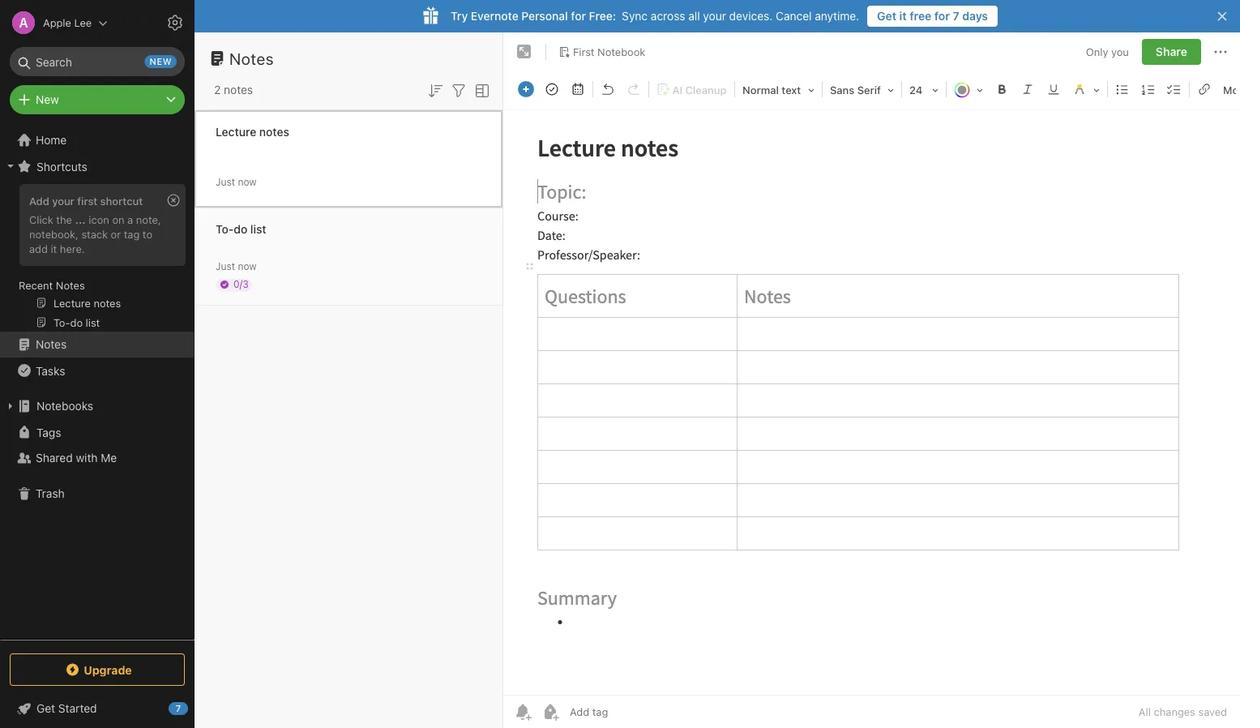 Task type: vqa. For each thing, say whether or not it's contained in the screenshot.
is
no



Task type: locate. For each thing, give the bounding box(es) containing it.
cancel
[[776, 9, 812, 23]]

add your first shortcut
[[29, 195, 143, 207]]

italic image
[[1017, 78, 1040, 101]]

home link
[[0, 127, 195, 153]]

now
[[238, 176, 257, 188], [238, 261, 257, 272]]

7
[[953, 9, 960, 23], [176, 704, 181, 714]]

Insert field
[[514, 78, 539, 101]]

0 horizontal spatial notes
[[224, 83, 253, 97]]

1 horizontal spatial notes
[[259, 125, 289, 139]]

normal text
[[743, 84, 802, 96]]

7 left "click to collapse" icon
[[176, 704, 181, 714]]

Font size field
[[904, 78, 945, 101]]

get inside button
[[878, 9, 897, 23]]

sync
[[622, 9, 648, 23]]

2
[[214, 83, 221, 97]]

tree
[[0, 127, 195, 639]]

0 horizontal spatial your
[[52, 195, 74, 207]]

on
[[112, 213, 125, 225]]

for for 7
[[935, 9, 950, 23]]

Note Editor text field
[[504, 110, 1241, 695]]

Search text field
[[21, 47, 174, 76]]

Font color field
[[949, 78, 989, 101]]

it
[[900, 9, 907, 23], [51, 242, 57, 255]]

bold image
[[991, 78, 1014, 101]]

0 vertical spatial just now
[[216, 176, 257, 188]]

1 vertical spatial it
[[51, 242, 57, 255]]

0 vertical spatial it
[[900, 9, 907, 23]]

note list element
[[195, 32, 504, 728]]

upgrade
[[84, 663, 132, 677]]

days
[[963, 9, 989, 23]]

shortcuts button
[[0, 153, 194, 179]]

1 horizontal spatial 7
[[953, 9, 960, 23]]

7 left days
[[953, 9, 960, 23]]

for inside get it free for 7 days button
[[935, 9, 950, 23]]

get
[[878, 9, 897, 23], [36, 702, 55, 715]]

group containing add your first shortcut
[[0, 179, 194, 338]]

anytime.
[[815, 9, 860, 23]]

stack
[[81, 228, 108, 240]]

0 horizontal spatial 7
[[176, 704, 181, 714]]

7 inside help and learning task checklist field
[[176, 704, 181, 714]]

it down 'notebook,'
[[51, 242, 57, 255]]

notes right recent
[[56, 279, 85, 291]]

0 vertical spatial notes
[[224, 83, 253, 97]]

share button
[[1143, 39, 1202, 65]]

just up 0/3
[[216, 261, 235, 272]]

notebook,
[[29, 228, 79, 240]]

just up to-
[[216, 176, 235, 188]]

for
[[571, 9, 586, 23], [935, 9, 950, 23]]

try
[[451, 9, 468, 23]]

1 horizontal spatial get
[[878, 9, 897, 23]]

0 horizontal spatial get
[[36, 702, 55, 715]]

1 just from the top
[[216, 176, 235, 188]]

More field
[[1218, 78, 1241, 101]]

list
[[251, 223, 266, 236]]

just
[[216, 176, 235, 188], [216, 261, 235, 272]]

1 vertical spatial just now
[[216, 261, 257, 272]]

Help and Learning task checklist field
[[0, 696, 195, 722]]

more actions image
[[1212, 42, 1231, 62]]

0 vertical spatial notes
[[230, 49, 274, 68]]

it inside button
[[900, 9, 907, 23]]

to-do list
[[216, 223, 266, 236]]

2 for from the left
[[935, 9, 950, 23]]

1 vertical spatial now
[[238, 261, 257, 272]]

7 inside button
[[953, 9, 960, 23]]

now up 0/3
[[238, 261, 257, 272]]

mor
[[1224, 84, 1241, 96]]

group
[[0, 179, 194, 338]]

all changes saved
[[1139, 706, 1228, 718]]

for left free:
[[571, 9, 586, 23]]

1 horizontal spatial for
[[935, 9, 950, 23]]

settings image
[[165, 13, 185, 32]]

1 vertical spatial just
[[216, 261, 235, 272]]

...
[[75, 213, 86, 225]]

0 vertical spatial get
[[878, 9, 897, 23]]

group inside tree
[[0, 179, 194, 338]]

get left free
[[878, 9, 897, 23]]

apple lee
[[43, 17, 92, 29]]

1 for from the left
[[571, 9, 586, 23]]

1 horizontal spatial your
[[703, 9, 727, 23]]

get started
[[36, 702, 97, 715]]

0 horizontal spatial for
[[571, 9, 586, 23]]

1 vertical spatial get
[[36, 702, 55, 715]]

Account field
[[0, 6, 108, 39]]

just now up 'do'
[[216, 176, 257, 188]]

checklist image
[[1164, 78, 1187, 101]]

1 now from the top
[[238, 176, 257, 188]]

get left started
[[36, 702, 55, 715]]

notes up tasks
[[36, 338, 67, 351]]

home
[[36, 133, 67, 147]]

Sort options field
[[426, 79, 445, 100]]

new button
[[10, 85, 185, 114]]

0 vertical spatial just
[[216, 176, 235, 188]]

task image
[[541, 78, 564, 101]]

0 vertical spatial 7
[[953, 9, 960, 23]]

normal
[[743, 84, 779, 96]]

0 horizontal spatial it
[[51, 242, 57, 255]]

just now up 0/3
[[216, 261, 257, 272]]

notes
[[230, 49, 274, 68], [56, 279, 85, 291], [36, 338, 67, 351]]

for right free
[[935, 9, 950, 23]]

1 vertical spatial notes
[[259, 125, 289, 139]]

share
[[1156, 45, 1188, 58]]

across
[[651, 9, 686, 23]]

your
[[703, 9, 727, 23], [52, 195, 74, 207]]

1 horizontal spatial it
[[900, 9, 907, 23]]

lecture
[[216, 125, 256, 139]]

try evernote personal for free: sync across all your devices. cancel anytime.
[[451, 9, 860, 23]]

0 vertical spatial now
[[238, 176, 257, 188]]

new search field
[[21, 47, 177, 76]]

notes for lecture notes
[[259, 125, 289, 139]]

get for get it free for 7 days
[[878, 9, 897, 23]]

the
[[56, 213, 72, 225]]

2 now from the top
[[238, 261, 257, 272]]

notebooks
[[36, 399, 93, 413]]

click the ...
[[29, 213, 86, 225]]

0 vertical spatial your
[[703, 9, 727, 23]]

get inside help and learning task checklist field
[[36, 702, 55, 715]]

shared
[[36, 451, 73, 465]]

now up the to-do list
[[238, 176, 257, 188]]

notes
[[224, 83, 253, 97], [259, 125, 289, 139]]

note window element
[[504, 32, 1241, 728]]

it left free
[[900, 9, 907, 23]]

1 vertical spatial 7
[[176, 704, 181, 714]]

notes up 2 notes
[[230, 49, 274, 68]]

insert link image
[[1194, 78, 1217, 101]]

notes right the lecture
[[259, 125, 289, 139]]

your up the
[[52, 195, 74, 207]]

devices.
[[730, 9, 773, 23]]

notes right 2
[[224, 83, 253, 97]]

your right all
[[703, 9, 727, 23]]

tags button
[[0, 419, 194, 445]]

expand notebooks image
[[4, 400, 17, 413]]

recent
[[19, 279, 53, 291]]

changes
[[1155, 706, 1196, 718]]

first notebook button
[[553, 41, 652, 63]]

a
[[127, 213, 133, 225]]

just now
[[216, 176, 257, 188], [216, 261, 257, 272]]



Task type: describe. For each thing, give the bounding box(es) containing it.
all
[[1139, 706, 1152, 718]]

1 vertical spatial your
[[52, 195, 74, 207]]

notes for 2 notes
[[224, 83, 253, 97]]

notes link
[[0, 332, 194, 358]]

More actions field
[[1212, 39, 1231, 65]]

do
[[234, 223, 248, 236]]

first notebook
[[573, 45, 646, 58]]

first
[[573, 45, 595, 58]]

2 just now from the top
[[216, 261, 257, 272]]

0/3
[[234, 279, 249, 290]]

get it free for 7 days
[[878, 9, 989, 23]]

calendar event image
[[567, 78, 590, 101]]

Add filters field
[[449, 79, 469, 100]]

shortcut
[[100, 195, 143, 207]]

Highlight field
[[1067, 78, 1106, 101]]

serif
[[858, 84, 882, 96]]

click
[[29, 213, 53, 225]]

first
[[77, 195, 97, 207]]

free
[[910, 9, 932, 23]]

apple
[[43, 17, 71, 29]]

only you
[[1087, 46, 1130, 58]]

expand note image
[[515, 42, 534, 62]]

get for get started
[[36, 702, 55, 715]]

2 vertical spatial notes
[[36, 338, 67, 351]]

add filters image
[[449, 81, 469, 100]]

here.
[[60, 242, 85, 255]]

icon
[[89, 213, 109, 225]]

only
[[1087, 46, 1109, 58]]

lee
[[74, 17, 92, 29]]

personal
[[522, 9, 568, 23]]

get it free for 7 days button
[[868, 6, 998, 27]]

Font family field
[[825, 78, 900, 101]]

add
[[29, 195, 49, 207]]

shared with me link
[[0, 445, 194, 471]]

evernote
[[471, 9, 519, 23]]

undo image
[[597, 78, 620, 101]]

icon on a note, notebook, stack or tag to add it here.
[[29, 213, 161, 255]]

with
[[76, 451, 98, 465]]

underline image
[[1043, 78, 1066, 101]]

saved
[[1199, 706, 1228, 718]]

add tag image
[[541, 702, 560, 722]]

started
[[58, 702, 97, 715]]

trash link
[[0, 481, 194, 507]]

recent notes
[[19, 279, 85, 291]]

upgrade button
[[10, 654, 185, 686]]

2 just from the top
[[216, 261, 235, 272]]

tasks button
[[0, 358, 194, 384]]

for for free:
[[571, 9, 586, 23]]

notebook
[[598, 45, 646, 58]]

tags
[[36, 426, 61, 439]]

free:
[[589, 9, 617, 23]]

shared with me
[[36, 451, 117, 465]]

add
[[29, 242, 48, 255]]

or
[[111, 228, 121, 240]]

2 notes
[[214, 83, 253, 97]]

sans
[[830, 84, 855, 96]]

add a reminder image
[[513, 702, 533, 722]]

note,
[[136, 213, 161, 225]]

1 vertical spatial notes
[[56, 279, 85, 291]]

shortcuts
[[36, 160, 87, 173]]

tag
[[124, 228, 140, 240]]

24
[[910, 84, 923, 96]]

Add tag field
[[569, 705, 690, 719]]

tasks
[[36, 364, 65, 377]]

text
[[782, 84, 802, 96]]

new
[[150, 56, 172, 67]]

Heading level field
[[737, 78, 821, 101]]

trash
[[36, 487, 65, 500]]

notebooks link
[[0, 393, 194, 419]]

lecture notes
[[216, 125, 289, 139]]

you
[[1112, 46, 1130, 58]]

new
[[36, 93, 59, 106]]

to
[[143, 228, 153, 240]]

it inside icon on a note, notebook, stack or tag to add it here.
[[51, 242, 57, 255]]

tree containing home
[[0, 127, 195, 639]]

View options field
[[469, 79, 492, 100]]

to-
[[216, 223, 234, 236]]

numbered list image
[[1138, 78, 1161, 101]]

1 just now from the top
[[216, 176, 257, 188]]

bulleted list image
[[1112, 78, 1135, 101]]

all
[[689, 9, 700, 23]]

notes inside note list element
[[230, 49, 274, 68]]

me
[[101, 451, 117, 465]]

sans serif
[[830, 84, 882, 96]]

click to collapse image
[[189, 698, 201, 718]]



